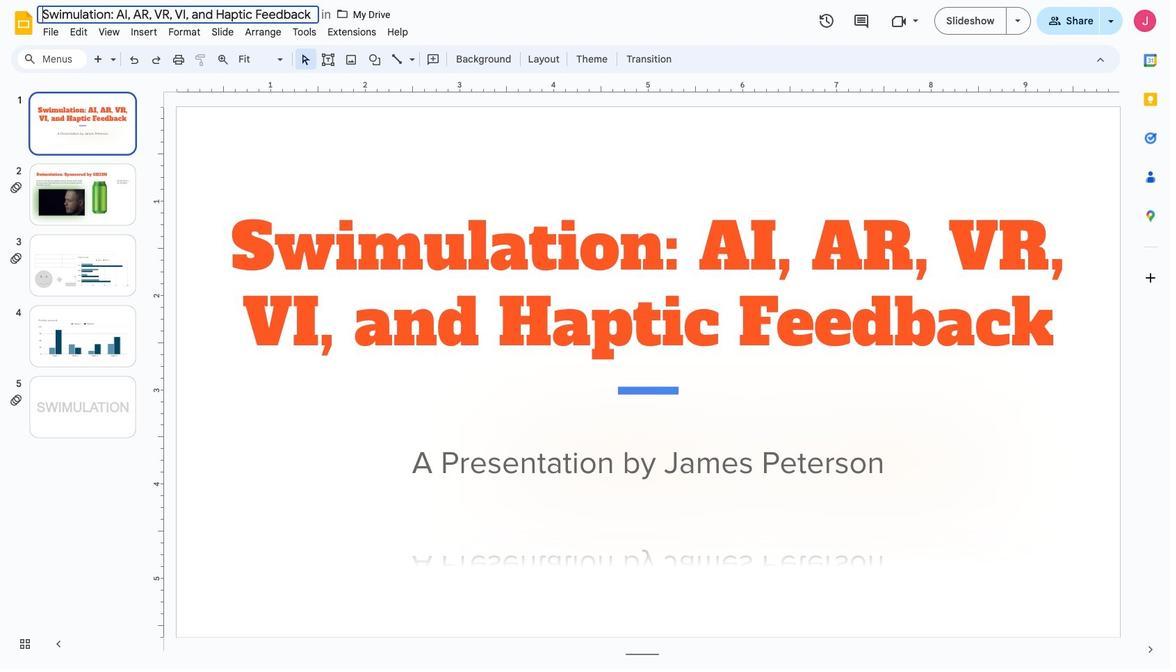 Task type: locate. For each thing, give the bounding box(es) containing it.
menu item down located in my drive google drive folder element
[[322, 24, 382, 40]]

10 menu item from the left
[[382, 24, 414, 40]]

menu item up undo (⌘z) image
[[125, 24, 163, 40]]

menu item up zoom field on the top of the page
[[240, 24, 287, 40]]

new slide (ctrl+m) image
[[92, 53, 106, 67]]

Menus field
[[17, 49, 87, 69]]

menu bar banner
[[0, 0, 1171, 670]]

navigation
[[0, 79, 153, 670]]

4 menu item from the left
[[125, 24, 163, 40]]

menu item up new slide (ctrl+m) image
[[64, 24, 93, 40]]

menu item up menus field
[[38, 24, 64, 40]]

menu bar
[[38, 18, 414, 41]]

menu item up select line 'image' at left top
[[382, 24, 414, 40]]

menu item
[[38, 24, 64, 40], [64, 24, 93, 40], [93, 24, 125, 40], [125, 24, 163, 40], [163, 24, 206, 40], [206, 24, 240, 40], [240, 24, 287, 40], [287, 24, 322, 40], [322, 24, 382, 40], [382, 24, 414, 40]]

menu bar inside 'menu bar' banner
[[38, 18, 414, 41]]

add comment (⌘+option+m) image
[[426, 53, 440, 67]]

Zoom field
[[234, 49, 289, 70]]

application
[[0, 0, 1171, 670]]

tab list
[[1132, 41, 1171, 631]]

text box image
[[321, 53, 335, 67]]

menu item up zoom image
[[206, 24, 240, 40]]

print (⌘p) image
[[172, 53, 186, 67]]

select (esc) image
[[299, 53, 313, 67]]

material image
[[336, 7, 349, 20]]

share. shared with 3 people. image
[[1049, 14, 1061, 27]]

select line image
[[406, 50, 415, 55]]

redo (⌘y) image
[[150, 53, 163, 67]]

Rename text field
[[37, 6, 319, 24]]

shape image
[[367, 49, 383, 69]]

menu item up print (⌘p) image at top
[[163, 24, 206, 40]]

menu item up 'select (esc)' icon
[[287, 24, 322, 40]]

menu item up new slide with layout icon
[[93, 24, 125, 40]]



Task type: describe. For each thing, give the bounding box(es) containing it.
insert image image
[[343, 49, 359, 69]]

7 menu item from the left
[[240, 24, 287, 40]]

9 menu item from the left
[[322, 24, 382, 40]]

tab list inside 'menu bar' banner
[[1132, 41, 1171, 631]]

Zoom text field
[[236, 49, 275, 69]]

located in my drive google drive folder element
[[319, 6, 393, 23]]

quick sharing actions image
[[1109, 20, 1114, 42]]

show all comments image
[[853, 13, 870, 30]]

line image
[[391, 53, 405, 67]]

2 menu item from the left
[[64, 24, 93, 40]]

zoom image
[[216, 53, 230, 67]]

5 menu item from the left
[[163, 24, 206, 40]]

6 menu item from the left
[[206, 24, 240, 40]]

hide the menus (ctrl+shift+f) image
[[1094, 53, 1108, 67]]

slides home image
[[11, 10, 36, 35]]

new slide with layout image
[[107, 50, 116, 55]]

3 menu item from the left
[[93, 24, 125, 40]]

undo (⌘z) image
[[127, 53, 141, 67]]

main toolbar
[[86, 49, 679, 70]]

presentation options image
[[1015, 19, 1021, 22]]

last edit was on october 30, 2023 image
[[819, 13, 836, 29]]

paint format image
[[194, 53, 208, 67]]

1 menu item from the left
[[38, 24, 64, 40]]

8 menu item from the left
[[287, 24, 322, 40]]



Task type: vqa. For each thing, say whether or not it's contained in the screenshot.
Redo (⌘Y) icon
yes



